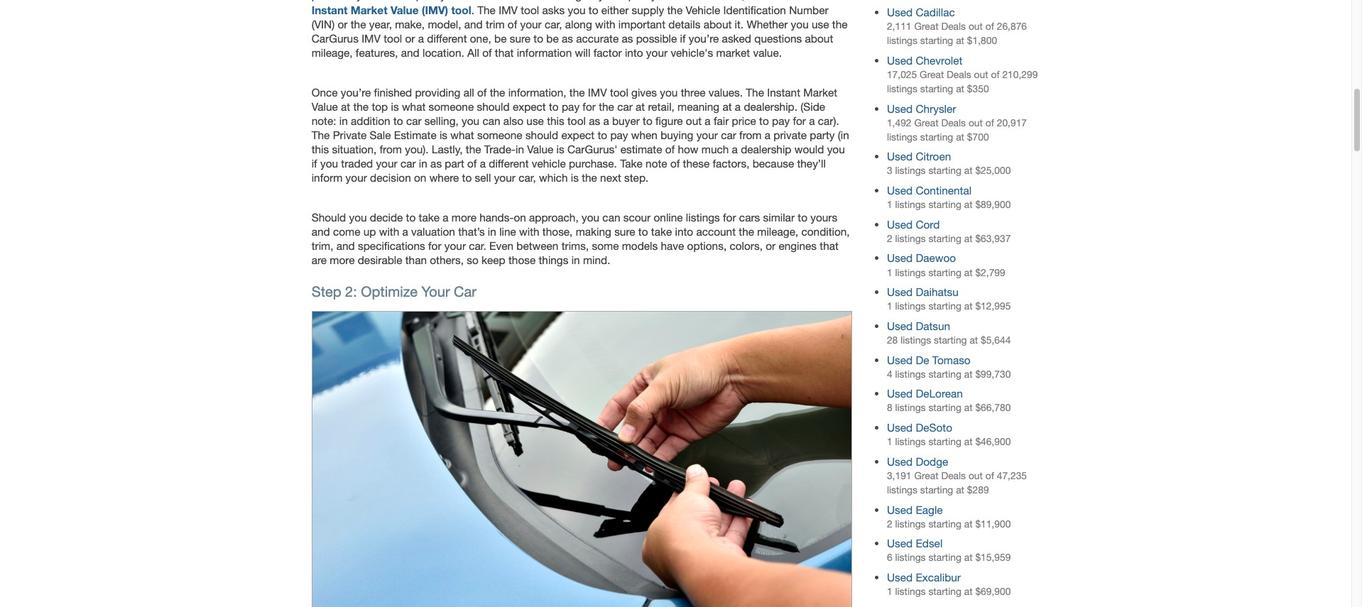 Task type: vqa. For each thing, say whether or not it's contained in the screenshot.


Task type: describe. For each thing, give the bounding box(es) containing it.
the up the addition
[[353, 100, 369, 113]]

$700
[[968, 131, 990, 143]]

you down "number" at the right top of the page
[[791, 17, 809, 30]]

retail,
[[648, 100, 675, 113]]

listings inside 2,111 great deals out of 26,876 listings starting at
[[887, 35, 918, 46]]

1 vertical spatial what
[[451, 128, 474, 141]]

great for cadillac
[[915, 21, 939, 32]]

to up along
[[589, 3, 599, 16]]

one,
[[470, 32, 492, 44]]

starting inside used edsel 6 listings starting at $15,959
[[929, 552, 962, 564]]

are
[[312, 254, 327, 267]]

specifications
[[358, 240, 425, 252]]

as down important
[[622, 32, 633, 44]]

used cadillac
[[887, 6, 956, 19]]

excalibur
[[916, 571, 961, 584]]

you down (in
[[828, 143, 845, 155]]

cord
[[916, 218, 940, 231]]

once you're finished providing all of the information, the imv tool gives you three values. the instant market value at the top is what someone should expect to pay for the car at retail, meaning at a dealership. (side note: in addition to car selling, you can also use this tool as a buyer to figure out a fair price to pay for a car). the private sale estimate is what someone should expect to pay when buying your car from a private party (in this situation, from you). lastly, the trade-in value is cargurus' estimate of how much a dealership would you if you traded your car in as part of a different vehicle purchase. take note of these factors, because they'll inform your decision on where to sell your car, which is the next step.
[[312, 86, 850, 184]]

or inside should you decide to take a more hands-on approach, you can scour online listings for cars similar to yours and come up with a valuation that's in line with those, making sure to take into account the mileage, condition, trim, and specifications for your car. even between trims, some models have options, colors, or engines that are more desirable than others, so keep those things in mind.
[[766, 240, 776, 252]]

car
[[454, 284, 477, 300]]

things
[[539, 254, 569, 267]]

0 horizontal spatial what
[[402, 100, 426, 113]]

to down information,
[[549, 100, 559, 113]]

information,
[[509, 86, 567, 99]]

traded
[[341, 157, 373, 170]]

car up "buyer"
[[618, 100, 633, 113]]

$99,730
[[976, 369, 1012, 380]]

the up details
[[668, 3, 683, 16]]

starting inside 3,191 great deals out of 47,235 listings starting at
[[921, 485, 954, 496]]

used citroen link
[[887, 150, 952, 163]]

used continental 1 listings starting at $89,900
[[887, 184, 1012, 210]]

three
[[681, 86, 706, 99]]

listings inside used delorean 8 listings starting at $66,780
[[896, 402, 926, 414]]

at inside used de tomaso 4 listings starting at $99,730
[[965, 369, 973, 380]]

details
[[669, 17, 701, 30]]

private
[[774, 128, 807, 141]]

1 for used desoto
[[887, 436, 893, 448]]

as up cargurus'
[[589, 114, 601, 127]]

the up "buyer"
[[599, 100, 615, 113]]

1,492
[[887, 117, 912, 128]]

asks
[[543, 3, 565, 16]]

(imv)
[[422, 3, 449, 16]]

0 vertical spatial this
[[547, 114, 565, 127]]

buying
[[661, 128, 694, 141]]

4
[[887, 369, 893, 380]]

at up private
[[341, 100, 350, 113]]

out for used chevrolet
[[975, 69, 989, 80]]

all
[[464, 86, 475, 99]]

inform
[[312, 171, 343, 184]]

listings inside used citroen 3 listings starting at $25,000
[[896, 165, 926, 176]]

of inside 2,111 great deals out of 26,876 listings starting at
[[986, 21, 995, 32]]

1 vertical spatial someone
[[478, 128, 523, 141]]

used for used delorean 8 listings starting at $66,780
[[887, 388, 913, 400]]

at down gives
[[636, 100, 645, 113]]

used cord 2 listings starting at $63,937
[[887, 218, 1012, 244]]

desoto
[[916, 421, 953, 434]]

$12,995
[[976, 301, 1012, 312]]

continental
[[916, 184, 972, 197]]

for up cargurus'
[[583, 100, 596, 113]]

a up dealership at the right of the page
[[765, 128, 771, 141]]

up
[[364, 225, 376, 238]]

of inside "1,492 great deals out of 20,917 listings starting at"
[[986, 117, 995, 128]]

tool left asks
[[521, 3, 540, 16]]

used for used daewoo 1 listings starting at $2,799
[[887, 252, 913, 265]]

important
[[619, 17, 666, 30]]

asked
[[722, 32, 752, 44]]

you up come
[[349, 211, 367, 224]]

location.
[[423, 46, 465, 59]]

models
[[622, 240, 658, 252]]

2 vertical spatial pay
[[611, 128, 629, 141]]

the down cargurus'
[[833, 17, 848, 30]]

of inside 3,191 great deals out of 47,235 listings starting at
[[986, 470, 995, 482]]

at inside the used continental 1 listings starting at $89,900
[[965, 199, 973, 210]]

for down valuation
[[428, 240, 442, 252]]

and down come
[[337, 240, 355, 252]]

factors,
[[713, 157, 750, 170]]

0 vertical spatial from
[[740, 128, 762, 141]]

you up along
[[568, 3, 586, 16]]

1 horizontal spatial with
[[520, 225, 540, 238]]

starting inside used delorean 8 listings starting at $66,780
[[929, 402, 962, 414]]

car).
[[818, 114, 840, 127]]

trims,
[[562, 240, 589, 252]]

cargurus' instant market value (imv) tool
[[312, 0, 842, 16]]

market inside once you're finished providing all of the information, the imv tool gives you three values. the instant market value at the top is what someone should expect to pay for the car at retail, meaning at a dealership. (side note: in addition to car selling, you can also use this tool as a buyer to figure out a fair price to pay for a car). the private sale estimate is what someone should expect to pay when buying your car from a private party (in this situation, from you). lastly, the trade-in value is cargurus' estimate of how much a dealership would you if you traded your car in as part of a different vehicle purchase. take note of these factors, because they'll inform your decision on where to sell your car, which is the next step.
[[804, 86, 838, 99]]

all
[[468, 46, 480, 59]]

cargurus' instant market value (imv) tool link
[[312, 0, 842, 16]]

starting inside used desoto 1 listings starting at $46,900
[[929, 436, 962, 448]]

the left the year,
[[351, 17, 366, 30]]

26,876
[[997, 21, 1028, 32]]

approach,
[[529, 211, 579, 224]]

of inside 17,025 great deals out of 210,299 listings starting at
[[992, 69, 1000, 80]]

the inside should you decide to take a more hands-on approach, you can scour online listings for cars similar to yours and come up with a valuation that's in line with those, making sure to take into account the mileage, condition, trim, and specifications for your car. even between trims, some models have options, colors, or engines that are more desirable than others, so keep those things in mind.
[[739, 225, 755, 238]]

a left "buyer"
[[604, 114, 609, 127]]

will
[[575, 46, 591, 59]]

listings inside "1,492 great deals out of 20,917 listings starting at"
[[887, 131, 918, 143]]

2 for used eagle
[[887, 518, 893, 530]]

listings inside the used cord 2 listings starting at $63,937
[[896, 233, 926, 244]]

part
[[445, 157, 465, 170]]

used for used chrysler
[[887, 102, 913, 115]]

at inside used daewoo 1 listings starting at $2,799
[[965, 267, 973, 278]]

great for chrysler
[[915, 117, 939, 128]]

at inside used datsun 28 listings starting at $5,644
[[970, 335, 979, 346]]

car down fair at the top of page
[[721, 128, 737, 141]]

used citroen 3 listings starting at $25,000
[[887, 150, 1012, 176]]

account
[[697, 225, 736, 238]]

at inside 3,191 great deals out of 47,235 listings starting at
[[957, 485, 965, 496]]

lastly,
[[432, 143, 463, 155]]

mileage, inside should you decide to take a more hands-on approach, you can scour online listings for cars similar to yours and come up with a valuation that's in line with those, making sure to take into account the mileage, condition, trim, and specifications for your car. even between trims, some models have options, colors, or engines that are more desirable than others, so keep those things in mind.
[[758, 225, 799, 238]]

dodge
[[916, 455, 949, 468]]

a up specifications
[[403, 225, 408, 238]]

is up vehicle
[[557, 143, 565, 155]]

market inside cargurus' instant market value (imv) tool
[[351, 3, 388, 16]]

1 horizontal spatial about
[[806, 32, 834, 44]]

1 vertical spatial take
[[651, 225, 672, 238]]

1 vertical spatial the
[[746, 86, 765, 99]]

where
[[430, 171, 459, 184]]

note
[[646, 157, 668, 170]]

to up information
[[534, 32, 544, 44]]

starting inside used citroen 3 listings starting at $25,000
[[929, 165, 962, 176]]

used for used continental 1 listings starting at $89,900
[[887, 184, 913, 197]]

in down trims,
[[572, 254, 580, 267]]

deals for used cadillac
[[942, 21, 966, 32]]

starting inside "1,492 great deals out of 20,917 listings starting at"
[[921, 131, 954, 143]]

used for used desoto 1 listings starting at $46,900
[[887, 421, 913, 434]]

is right which
[[571, 171, 579, 184]]

out for used cadillac
[[969, 21, 983, 32]]

0 vertical spatial imv
[[499, 3, 518, 16]]

you up inform
[[320, 157, 338, 170]]

deals for used chrysler
[[942, 117, 966, 128]]

eagle
[[916, 503, 943, 516]]

1 vertical spatial imv
[[362, 32, 381, 44]]

0 horizontal spatial from
[[380, 143, 402, 155]]

listings inside used daewoo 1 listings starting at $2,799
[[896, 267, 926, 278]]

as up where
[[431, 157, 442, 170]]

make,
[[395, 17, 425, 30]]

you're inside . the imv tool asks you to either supply the vehicle identification number (vin) or the year, make, model, and trim of your car, along with important details about it. whether you use the cargurus imv tool or a different one, be sure to be as accurate as possible if you're asked questions about mileage, features, and location. all of that information will factor into your vehicle's market value.
[[689, 32, 719, 44]]

daewoo
[[916, 252, 957, 265]]

can inside once you're finished providing all of the information, the imv tool gives you three values. the instant market value at the top is what someone should expect to pay for the car at retail, meaning at a dealership. (side note: in addition to car selling, you can also use this tool as a buyer to figure out a fair price to pay for a car). the private sale estimate is what someone should expect to pay when buying your car from a private party (in this situation, from you). lastly, the trade-in value is cargurus' estimate of how much a dealership would you if you traded your car in as part of a different vehicle purchase. take note of these factors, because they'll inform your decision on where to sell your car, which is the next step.
[[483, 114, 501, 127]]

0 horizontal spatial take
[[419, 211, 440, 224]]

out for used dodge
[[969, 470, 983, 482]]

at inside used delorean 8 listings starting at $66,780
[[965, 402, 973, 414]]

is down finished
[[391, 100, 399, 113]]

2 be from the left
[[547, 32, 559, 44]]

starting inside used daihatsu 1 listings starting at $12,995
[[929, 301, 962, 312]]

also
[[504, 114, 524, 127]]

out for used chrysler
[[969, 117, 983, 128]]

car down you).
[[401, 157, 416, 170]]

$69,900
[[976, 586, 1012, 598]]

that inside . the imv tool asks you to either supply the vehicle identification number (vin) or the year, make, model, and trim of your car, along with important details about it. whether you use the cargurus imv tool or a different one, be sure to be as accurate as possible if you're asked questions about mileage, features, and location. all of that information will factor into your vehicle's market value.
[[495, 46, 514, 59]]

0 vertical spatial more
[[452, 211, 477, 224]]

and down .
[[465, 17, 483, 30]]

great for dodge
[[915, 470, 939, 482]]

starting inside used daewoo 1 listings starting at $2,799
[[929, 267, 962, 278]]

that inside should you decide to take a more hands-on approach, you can scour online listings for cars similar to yours and come up with a valuation that's in line with those, making sure to take into account the mileage, condition, trim, and specifications for your car. even between trims, some models have options, colors, or engines that are more desirable than others, so keep those things in mind.
[[820, 240, 839, 252]]

between
[[517, 240, 559, 252]]

a inside . the imv tool asks you to either supply the vehicle identification number (vin) or the year, make, model, and trim of your car, along with important details about it. whether you use the cargurus imv tool or a different one, be sure to be as accurate as possible if you're asked questions about mileage, features, and location. all of that information will factor into your vehicle's market value.
[[418, 32, 424, 44]]

car.
[[469, 240, 487, 252]]

1 vertical spatial or
[[405, 32, 415, 44]]

listings inside used desoto 1 listings starting at $46,900
[[896, 436, 926, 448]]

0 vertical spatial pay
[[562, 100, 580, 113]]

2 vertical spatial the
[[312, 128, 330, 141]]

into inside should you decide to take a more hands-on approach, you can scour online listings for cars similar to yours and come up with a valuation that's in line with those, making sure to take into account the mileage, condition, trim, and specifications for your car. even between trims, some models have options, colors, or engines that are more desirable than others, so keep those things in mind.
[[675, 225, 694, 238]]

at inside used edsel 6 listings starting at $15,959
[[965, 552, 973, 564]]

your down traded
[[346, 171, 367, 184]]

the down purchase.
[[582, 171, 598, 184]]

car, inside once you're finished providing all of the information, the imv tool gives you three values. the instant market value at the top is what someone should expect to pay for the car at retail, meaning at a dealership. (side note: in addition to car selling, you can also use this tool as a buyer to figure out a fair price to pay for a car). the private sale estimate is what someone should expect to pay when buying your car from a private party (in this situation, from you). lastly, the trade-in value is cargurus' estimate of how much a dealership would you if you traded your car in as part of a different vehicle purchase. take note of these factors, because they'll inform your decision on where to sell your car, which is the next step.
[[519, 171, 536, 184]]

(side
[[801, 100, 826, 113]]

in down hands-
[[488, 225, 497, 238]]

used chrysler
[[887, 102, 957, 115]]

a up sell
[[480, 157, 486, 170]]

in down also on the top of page
[[516, 143, 524, 155]]

along
[[566, 17, 592, 30]]

your up much
[[697, 128, 718, 141]]

starting inside 2,111 great deals out of 26,876 listings starting at
[[921, 35, 954, 46]]

others,
[[430, 254, 464, 267]]

in down you).
[[419, 157, 428, 170]]

(in
[[838, 128, 850, 141]]

your down 'possible'
[[647, 46, 668, 59]]

1 for used excalibur
[[887, 586, 893, 598]]

to left sell
[[462, 171, 472, 184]]

for up "private"
[[793, 114, 806, 127]]

to left yours
[[798, 211, 808, 224]]

8
[[887, 402, 893, 414]]

used for used citroen 3 listings starting at $25,000
[[887, 150, 913, 163]]

starting inside the used continental 1 listings starting at $89,900
[[929, 199, 962, 210]]

you up the making
[[582, 211, 600, 224]]

starting inside used excalibur 1 listings starting at $69,900
[[929, 586, 962, 598]]

starting inside 17,025 great deals out of 210,299 listings starting at
[[921, 83, 954, 94]]

1 for used continental
[[887, 199, 893, 210]]

in up private
[[339, 114, 348, 127]]

0 vertical spatial about
[[704, 17, 732, 30]]

meaning
[[678, 100, 720, 113]]

deals for used dodge
[[942, 470, 966, 482]]

the right all
[[490, 86, 506, 99]]

different inside once you're finished providing all of the information, the imv tool gives you three values. the instant market value at the top is what someone should expect to pay for the car at retail, meaning at a dealership. (side note: in addition to car selling, you can also use this tool as a buyer to figure out a fair price to pay for a car). the private sale estimate is what someone should expect to pay when buying your car from a private party (in this situation, from you). lastly, the trade-in value is cargurus' estimate of how much a dealership would you if you traded your car in as part of a different vehicle purchase. take note of these factors, because they'll inform your decision on where to sell your car, which is the next step.
[[489, 157, 529, 170]]

$25,000
[[976, 165, 1012, 176]]

at down values. on the top of page
[[723, 100, 732, 113]]

making
[[576, 225, 612, 238]]

chrysler
[[916, 102, 957, 115]]

1 be from the left
[[495, 32, 507, 44]]

at inside "1,492 great deals out of 20,917 listings starting at"
[[957, 131, 965, 143]]

at inside used citroen 3 listings starting at $25,000
[[965, 165, 973, 176]]

much
[[702, 143, 729, 155]]

car, inside . the imv tool asks you to either supply the vehicle identification number (vin) or the year, make, model, and trim of your car, along with important details about it. whether you use the cargurus imv tool or a different one, be sure to be as accurate as possible if you're asked questions about mileage, features, and location. all of that information will factor into your vehicle's market value.
[[545, 17, 562, 30]]

used for used eagle 2 listings starting at $11,900
[[887, 503, 913, 516]]

cargurus
[[312, 32, 359, 44]]

2 horizontal spatial value
[[527, 143, 554, 155]]

daihatsu
[[916, 286, 959, 299]]

0 horizontal spatial expect
[[513, 100, 546, 113]]

at inside 17,025 great deals out of 210,299 listings starting at
[[957, 83, 965, 94]]

delorean
[[916, 388, 963, 400]]

used for used cord 2 listings starting at $63,937
[[887, 218, 913, 231]]

your up information
[[521, 17, 542, 30]]

to up cargurus'
[[598, 128, 608, 141]]

the right information,
[[570, 86, 585, 99]]

to up estimate
[[394, 114, 403, 127]]

and down make,
[[401, 46, 420, 59]]

for up 'account'
[[723, 211, 737, 224]]

and up trim,
[[312, 225, 330, 238]]

used excalibur link
[[887, 571, 961, 584]]

a up price
[[735, 100, 741, 113]]

cars
[[740, 211, 761, 224]]

tool inside cargurus' instant market value (imv) tool
[[452, 3, 472, 16]]

on inside should you decide to take a more hands-on approach, you can scour online listings for cars similar to yours and come up with a valuation that's in line with those, making sure to take into account the mileage, condition, trim, and specifications for your car. even between trims, some models have options, colors, or engines that are more desirable than others, so keep those things in mind.
[[514, 211, 526, 224]]

at inside used daihatsu 1 listings starting at $12,995
[[965, 301, 973, 312]]

1 for used daihatsu
[[887, 301, 893, 312]]

tool up cargurus'
[[568, 114, 586, 127]]

1 for used daewoo
[[887, 267, 893, 278]]

0 horizontal spatial this
[[312, 143, 329, 155]]



Task type: locate. For each thing, give the bounding box(es) containing it.
mileage,
[[312, 46, 353, 59], [758, 225, 799, 238]]

deals up $350
[[947, 69, 972, 80]]

car
[[618, 100, 633, 113], [406, 114, 422, 127], [721, 128, 737, 141], [401, 157, 416, 170]]

1 inside used desoto 1 listings starting at $46,900
[[887, 436, 893, 448]]

mileage, inside . the imv tool asks you to either supply the vehicle identification number (vin) or the year, make, model, and trim of your car, along with important details about it. whether you use the cargurus imv tool or a different one, be sure to be as accurate as possible if you're asked questions about mileage, features, and location. all of that information will factor into your vehicle's market value.
[[312, 46, 353, 59]]

2 horizontal spatial with
[[596, 17, 616, 30]]

listings down the used cord link
[[896, 233, 926, 244]]

on up line on the left top
[[514, 211, 526, 224]]

at left $289
[[957, 485, 965, 496]]

car up estimate
[[406, 114, 422, 127]]

10 used from the top
[[887, 354, 913, 366]]

20,917
[[997, 117, 1028, 128]]

used for used chevrolet
[[887, 54, 913, 67]]

replacing windshield wipers image
[[312, 311, 853, 608]]

7 used from the top
[[887, 252, 913, 265]]

used inside used de tomaso 4 listings starting at $99,730
[[887, 354, 913, 366]]

out inside 3,191 great deals out of 47,235 listings starting at
[[969, 470, 983, 482]]

starting inside the used cord 2 listings starting at $63,937
[[929, 233, 962, 244]]

different down model,
[[427, 32, 467, 44]]

1 vertical spatial on
[[514, 211, 526, 224]]

deals down dodge
[[942, 470, 966, 482]]

gives
[[632, 86, 657, 99]]

used excalibur 1 listings starting at $69,900
[[887, 571, 1012, 598]]

2 vertical spatial value
[[527, 143, 554, 155]]

1 up the 28
[[887, 301, 893, 312]]

deals inside 17,025 great deals out of 210,299 listings starting at
[[947, 69, 972, 80]]

used down 3
[[887, 184, 913, 197]]

possible
[[636, 32, 677, 44]]

on left where
[[414, 171, 427, 184]]

some
[[592, 240, 619, 252]]

a
[[418, 32, 424, 44], [735, 100, 741, 113], [604, 114, 609, 127], [705, 114, 711, 127], [810, 114, 815, 127], [765, 128, 771, 141], [732, 143, 738, 155], [480, 157, 486, 170], [443, 211, 449, 224], [403, 225, 408, 238]]

have
[[661, 240, 684, 252]]

from
[[740, 128, 762, 141], [380, 143, 402, 155]]

decision
[[370, 171, 411, 184]]

1 vertical spatial can
[[603, 211, 621, 224]]

0 vertical spatial market
[[351, 3, 388, 16]]

used for used de tomaso 4 listings starting at $99,730
[[887, 354, 913, 366]]

1 2 from the top
[[887, 233, 893, 244]]

1 vertical spatial more
[[330, 254, 355, 267]]

is down selling,
[[440, 128, 448, 141]]

what down finished
[[402, 100, 426, 113]]

listings down used desoto link
[[896, 436, 926, 448]]

1 horizontal spatial this
[[547, 114, 565, 127]]

starting up the citroen
[[921, 131, 954, 143]]

at down tomaso
[[965, 369, 973, 380]]

14 used from the top
[[887, 503, 913, 516]]

you down all
[[462, 114, 480, 127]]

0 horizontal spatial car,
[[519, 171, 536, 184]]

0 horizontal spatial or
[[338, 17, 348, 30]]

0 vertical spatial value
[[391, 3, 419, 16]]

in
[[339, 114, 348, 127], [516, 143, 524, 155], [419, 157, 428, 170], [488, 225, 497, 238], [572, 254, 580, 267]]

than
[[406, 254, 427, 267]]

market up '(side' in the right top of the page
[[804, 86, 838, 99]]

what up "lastly,"
[[451, 128, 474, 141]]

use
[[812, 17, 830, 30], [527, 114, 544, 127]]

0 vertical spatial 2
[[887, 233, 893, 244]]

used inside used delorean 8 listings starting at $66,780
[[887, 388, 913, 400]]

into up have
[[675, 225, 694, 238]]

used up 17,025
[[887, 54, 913, 67]]

2 for used cord
[[887, 233, 893, 244]]

0 horizontal spatial that
[[495, 46, 514, 59]]

1 vertical spatial from
[[380, 143, 402, 155]]

great down 'used cadillac' link
[[915, 21, 939, 32]]

$289
[[968, 485, 990, 496]]

1 horizontal spatial from
[[740, 128, 762, 141]]

1 down 6
[[887, 586, 893, 598]]

at left $2,799
[[965, 267, 973, 278]]

used for used dodge
[[887, 455, 913, 468]]

note:
[[312, 114, 336, 127]]

tomaso
[[933, 354, 971, 366]]

listings inside used de tomaso 4 listings starting at $99,730
[[896, 369, 926, 380]]

great
[[915, 21, 939, 32], [920, 69, 945, 80], [915, 117, 939, 128], [915, 470, 939, 482]]

use inside . the imv tool asks you to either supply the vehicle identification number (vin) or the year, make, model, and trim of your car, along with important details about it. whether you use the cargurus imv tool or a different one, be sure to be as accurate as possible if you're asked questions about mileage, features, and location. all of that information will factor into your vehicle's market value.
[[812, 17, 830, 30]]

0 vertical spatial can
[[483, 114, 501, 127]]

at left $46,900
[[965, 436, 973, 448]]

1 horizontal spatial the
[[478, 3, 496, 16]]

to right decide
[[406, 211, 416, 224]]

0 vertical spatial should
[[477, 100, 510, 113]]

addition
[[351, 114, 391, 127]]

3 used from the top
[[887, 102, 913, 115]]

1 horizontal spatial market
[[804, 86, 838, 99]]

47,235
[[997, 470, 1028, 482]]

used down 8
[[887, 421, 913, 434]]

into right the factor
[[625, 46, 644, 59]]

sure inside . the imv tool asks you to either supply the vehicle identification number (vin) or the year, make, model, and trim of your car, along with important details about it. whether you use the cargurus imv tool or a different one, be sure to be as accurate as possible if you're asked questions about mileage, features, and location. all of that information will factor into your vehicle's market value.
[[510, 32, 531, 44]]

1 vertical spatial market
[[804, 86, 838, 99]]

information
[[517, 46, 572, 59]]

1 horizontal spatial mileage,
[[758, 225, 799, 238]]

used up the 2,111
[[887, 6, 913, 19]]

used inside used daihatsu 1 listings starting at $12,995
[[887, 286, 913, 299]]

2
[[887, 233, 893, 244], [887, 518, 893, 530]]

the inside . the imv tool asks you to either supply the vehicle identification number (vin) or the year, make, model, and trim of your car, along with important details about it. whether you use the cargurus imv tool or a different one, be sure to be as accurate as possible if you're asked questions about mileage, features, and location. all of that information will factor into your vehicle's market value.
[[478, 3, 496, 16]]

should
[[477, 100, 510, 113], [526, 128, 559, 141]]

used daihatsu 1 listings starting at $12,995
[[887, 286, 1012, 312]]

4 1 from the top
[[887, 436, 893, 448]]

6
[[887, 552, 893, 564]]

1 horizontal spatial different
[[489, 157, 529, 170]]

9 used from the top
[[887, 320, 913, 333]]

0 horizontal spatial use
[[527, 114, 544, 127]]

at inside used eagle 2 listings starting at $11,900
[[965, 518, 973, 530]]

0 horizontal spatial mileage,
[[312, 46, 353, 59]]

you
[[568, 3, 586, 16], [791, 17, 809, 30], [660, 86, 678, 99], [462, 114, 480, 127], [828, 143, 845, 155], [320, 157, 338, 170], [349, 211, 367, 224], [582, 211, 600, 224]]

private
[[333, 128, 367, 141]]

model,
[[428, 17, 462, 30]]

sure inside should you decide to take a more hands-on approach, you can scour online listings for cars similar to yours and come up with a valuation that's in line with those, making sure to take into account the mileage, condition, trim, and specifications for your car. even between trims, some models have options, colors, or engines that are more desirable than others, so keep those things in mind.
[[615, 225, 636, 238]]

4 used from the top
[[887, 150, 913, 163]]

listings down used daewoo link
[[896, 267, 926, 278]]

buyer
[[613, 114, 640, 127]]

different down trade-
[[489, 157, 529, 170]]

listings down "1,492"
[[887, 131, 918, 143]]

decide
[[370, 211, 403, 224]]

tool left gives
[[610, 86, 629, 99]]

listings inside used datsun 28 listings starting at $5,644
[[901, 335, 932, 346]]

imv inside once you're finished providing all of the information, the imv tool gives you three values. the instant market value at the top is what someone should expect to pay for the car at retail, meaning at a dealership. (side note: in addition to car selling, you can also use this tool as a buyer to figure out a fair price to pay for a car). the private sale estimate is what someone should expect to pay when buying your car from a private party (in this situation, from you). lastly, the trade-in value is cargurus' estimate of how much a dealership would you if you traded your car in as part of a different vehicle purchase. take note of these factors, because they'll inform your decision on where to sell your car, which is the next step.
[[588, 86, 607, 99]]

it.
[[735, 17, 744, 30]]

starting inside used de tomaso 4 listings starting at $99,730
[[929, 369, 962, 380]]

1 vertical spatial should
[[526, 128, 559, 141]]

2 horizontal spatial or
[[766, 240, 776, 252]]

12 used from the top
[[887, 421, 913, 434]]

you're inside once you're finished providing all of the information, the imv tool gives you three values. the instant market value at the top is what someone should expect to pay for the car at retail, meaning at a dealership. (side note: in addition to car selling, you can also use this tool as a buyer to figure out a fair price to pay for a car). the private sale estimate is what someone should expect to pay when buying your car from a private party (in this situation, from you). lastly, the trade-in value is cargurus' estimate of how much a dealership would you if you traded your car in as part of a different vehicle purchase. take note of these factors, because they'll inform your decision on where to sell your car, which is the next step.
[[341, 86, 371, 99]]

1 horizontal spatial or
[[405, 32, 415, 44]]

0 horizontal spatial you're
[[341, 86, 371, 99]]

great down dodge
[[915, 470, 939, 482]]

used desoto 1 listings starting at $46,900
[[887, 421, 1012, 448]]

used inside used excalibur 1 listings starting at $69,900
[[887, 571, 913, 584]]

to down dealership.
[[760, 114, 769, 127]]

listings up 'account'
[[686, 211, 720, 224]]

0 vertical spatial mileage,
[[312, 46, 353, 59]]

1 horizontal spatial instant
[[768, 86, 801, 99]]

listings inside should you decide to take a more hands-on approach, you can scour online listings for cars similar to yours and come up with a valuation that's in line with those, making sure to take into account the mileage, condition, trim, and specifications for your car. even between trims, some models have options, colors, or engines that are more desirable than others, so keep those things in mind.
[[686, 211, 720, 224]]

1 vertical spatial pay
[[772, 114, 790, 127]]

at left the $700
[[957, 131, 965, 143]]

listings inside used eagle 2 listings starting at $11,900
[[896, 518, 926, 530]]

at inside the used cord 2 listings starting at $63,937
[[965, 233, 973, 244]]

once
[[312, 86, 338, 99]]

used inside used eagle 2 listings starting at $11,900
[[887, 503, 913, 516]]

0 vertical spatial what
[[402, 100, 426, 113]]

deals inside 3,191 great deals out of 47,235 listings starting at
[[942, 470, 966, 482]]

at inside 2,111 great deals out of 26,876 listings starting at
[[957, 35, 965, 46]]

1 vertical spatial expect
[[562, 128, 595, 141]]

value.
[[754, 46, 782, 59]]

0 horizontal spatial market
[[351, 3, 388, 16]]

they'll
[[798, 157, 826, 170]]

next
[[601, 171, 622, 184]]

value up make,
[[391, 3, 419, 16]]

1 inside used daewoo 1 listings starting at $2,799
[[887, 267, 893, 278]]

1 horizontal spatial car,
[[545, 17, 562, 30]]

listings inside used edsel 6 listings starting at $15,959
[[896, 552, 926, 564]]

the up dealership.
[[746, 86, 765, 99]]

mind.
[[583, 254, 611, 267]]

1 vertical spatial value
[[312, 100, 338, 113]]

1 vertical spatial mileage,
[[758, 225, 799, 238]]

value
[[391, 3, 419, 16], [312, 100, 338, 113], [527, 143, 554, 155]]

those
[[509, 254, 536, 267]]

0 horizontal spatial should
[[477, 100, 510, 113]]

1 used from the top
[[887, 6, 913, 19]]

0 vertical spatial on
[[414, 171, 427, 184]]

used eagle link
[[887, 503, 943, 516]]

that's
[[458, 225, 485, 238]]

listings down 3,191
[[887, 485, 918, 496]]

$11,900
[[976, 518, 1012, 530]]

your
[[521, 17, 542, 30], [647, 46, 668, 59], [697, 128, 718, 141], [376, 157, 398, 170], [346, 171, 367, 184], [494, 171, 516, 184], [445, 240, 466, 252]]

0 horizontal spatial pay
[[562, 100, 580, 113]]

dealership
[[741, 143, 792, 155]]

0 vertical spatial use
[[812, 17, 830, 30]]

used inside used edsel 6 listings starting at $15,959
[[887, 537, 913, 550]]

1 vertical spatial car,
[[519, 171, 536, 184]]

great inside "1,492 great deals out of 20,917 listings starting at"
[[915, 117, 939, 128]]

more right are
[[330, 254, 355, 267]]

at left '$89,900'
[[965, 199, 973, 210]]

1 up the used cord link
[[887, 199, 893, 210]]

6 used from the top
[[887, 218, 913, 231]]

0 horizontal spatial with
[[379, 225, 400, 238]]

citroen
[[916, 150, 952, 163]]

tool up model,
[[452, 3, 472, 16]]

car,
[[545, 17, 562, 30], [519, 171, 536, 184]]

0 horizontal spatial someone
[[429, 100, 474, 113]]

starting inside used eagle 2 listings starting at $11,900
[[929, 518, 962, 530]]

great down used chevrolet
[[920, 69, 945, 80]]

great inside 2,111 great deals out of 26,876 listings starting at
[[915, 21, 939, 32]]

take
[[620, 157, 643, 170]]

that down condition,
[[820, 240, 839, 252]]

0 vertical spatial or
[[338, 17, 348, 30]]

1 horizontal spatial take
[[651, 225, 672, 238]]

1 horizontal spatial imv
[[499, 3, 518, 16]]

starting up chevrolet
[[921, 35, 954, 46]]

2 inside used eagle 2 listings starting at $11,900
[[887, 518, 893, 530]]

top
[[372, 100, 388, 113]]

can left also on the top of page
[[483, 114, 501, 127]]

$5,644
[[981, 335, 1012, 346]]

0 horizontal spatial about
[[704, 17, 732, 30]]

be up information
[[547, 32, 559, 44]]

used up 3
[[887, 150, 913, 163]]

you).
[[405, 143, 429, 155]]

great for chevrolet
[[920, 69, 945, 80]]

5 used from the top
[[887, 184, 913, 197]]

is
[[391, 100, 399, 113], [440, 128, 448, 141], [557, 143, 565, 155], [571, 171, 579, 184]]

0 vertical spatial sure
[[510, 32, 531, 44]]

if inside . the imv tool asks you to either supply the vehicle identification number (vin) or the year, make, model, and trim of your car, along with important details about it. whether you use the cargurus imv tool or a different one, be sure to be as accurate as possible if you're asked questions about mileage, features, and location. all of that information will factor into your vehicle's market value.
[[680, 32, 686, 44]]

0 vertical spatial expect
[[513, 100, 546, 113]]

5 1 from the top
[[887, 586, 893, 598]]

tool down the year,
[[384, 32, 402, 44]]

into
[[625, 46, 644, 59], [675, 225, 694, 238]]

value inside cargurus' instant market value (imv) tool
[[391, 3, 419, 16]]

2 horizontal spatial imv
[[588, 86, 607, 99]]

accurate
[[576, 32, 619, 44]]

as down along
[[562, 32, 573, 44]]

out up $350
[[975, 69, 989, 80]]

imv up features,
[[362, 32, 381, 44]]

starting down delorean
[[929, 402, 962, 414]]

0 horizontal spatial different
[[427, 32, 467, 44]]

0 horizontal spatial value
[[312, 100, 338, 113]]

used up the 28
[[887, 320, 913, 333]]

whether
[[747, 17, 788, 30]]

out
[[969, 21, 983, 32], [975, 69, 989, 80], [686, 114, 702, 127], [969, 117, 983, 128], [969, 470, 983, 482]]

2 2 from the top
[[887, 518, 893, 530]]

1 horizontal spatial on
[[514, 211, 526, 224]]

used for used excalibur 1 listings starting at $69,900
[[887, 571, 913, 584]]

out inside once you're finished providing all of the information, the imv tool gives you three values. the instant market value at the top is what someone should expect to pay for the car at retail, meaning at a dealership. (side note: in addition to car selling, you can also use this tool as a buyer to figure out a fair price to pay for a car). the private sale estimate is what someone should expect to pay when buying your car from a private party (in this situation, from you). lastly, the trade-in value is cargurus' estimate of how much a dealership would you if you traded your car in as part of a different vehicle purchase. take note of these factors, because they'll inform your decision on where to sell your car, which is the next step.
[[686, 114, 702, 127]]

chevrolet
[[916, 54, 963, 67]]

listings down "de" on the right of the page
[[896, 369, 926, 380]]

2 inside the used cord 2 listings starting at $63,937
[[887, 233, 893, 244]]

used inside the used cord 2 listings starting at $63,937
[[887, 218, 913, 231]]

$2,799
[[976, 267, 1006, 278]]

used inside used datsun 28 listings starting at $5,644
[[887, 320, 913, 333]]

0 vertical spatial that
[[495, 46, 514, 59]]

11 used from the top
[[887, 388, 913, 400]]

a down '(side' in the right top of the page
[[810, 114, 815, 127]]

can inside should you decide to take a more hands-on approach, you can scour online listings for cars similar to yours and come up with a valuation that's in line with those, making sure to take into account the mileage, condition, trim, and specifications for your car. even between trims, some models have options, colors, or engines that are more desirable than others, so keep those things in mind.
[[603, 211, 621, 224]]

used inside the used continental 1 listings starting at $89,900
[[887, 184, 913, 197]]

at inside used desoto 1 listings starting at $46,900
[[965, 436, 973, 448]]

used for used cadillac
[[887, 6, 913, 19]]

starting down tomaso
[[929, 369, 962, 380]]

listings down the used delorean "link"
[[896, 402, 926, 414]]

1 vertical spatial if
[[312, 157, 317, 170]]

1 vertical spatial different
[[489, 157, 529, 170]]

1 vertical spatial instant
[[768, 86, 801, 99]]

used inside used desoto 1 listings starting at $46,900
[[887, 421, 913, 434]]

3
[[887, 165, 893, 176]]

the up colors,
[[739, 225, 755, 238]]

1 horizontal spatial you're
[[689, 32, 719, 44]]

options,
[[688, 240, 727, 252]]

1 vertical spatial use
[[527, 114, 544, 127]]

1 horizontal spatial should
[[526, 128, 559, 141]]

this down note:
[[312, 143, 329, 155]]

at left $69,900
[[965, 586, 973, 598]]

used inside used daewoo 1 listings starting at $2,799
[[887, 252, 913, 265]]

15 used from the top
[[887, 537, 913, 550]]

1 horizontal spatial more
[[452, 211, 477, 224]]

fair
[[714, 114, 729, 127]]

2 horizontal spatial pay
[[772, 114, 790, 127]]

use inside once you're finished providing all of the information, the imv tool gives you three values. the instant market value at the top is what someone should expect to pay for the car at retail, meaning at a dealership. (side note: in addition to car selling, you can also use this tool as a buyer to figure out a fair price to pay for a car). the private sale estimate is what someone should expect to pay when buying your car from a private party (in this situation, from you). lastly, the trade-in value is cargurus' estimate of how much a dealership would you if you traded your car in as part of a different vehicle purchase. take note of these factors, because they'll inform your decision on where to sell your car, which is the next step.
[[527, 114, 544, 127]]

$66,780
[[976, 402, 1012, 414]]

because
[[753, 157, 795, 170]]

13 used from the top
[[887, 455, 913, 468]]

used dodge
[[887, 455, 949, 468]]

used left daewoo
[[887, 252, 913, 265]]

great inside 3,191 great deals out of 47,235 listings starting at
[[915, 470, 939, 482]]

hands-
[[480, 211, 514, 224]]

on inside once you're finished providing all of the information, the imv tool gives you three values. the instant market value at the top is what someone should expect to pay for the car at retail, meaning at a dealership. (side note: in addition to car selling, you can also use this tool as a buyer to figure out a fair price to pay for a car). the private sale estimate is what someone should expect to pay when buying your car from a private party (in this situation, from you). lastly, the trade-in value is cargurus' estimate of how much a dealership would you if you traded your car in as part of a different vehicle purchase. take note of these factors, because they'll inform your decision on where to sell your car, which is the next step.
[[414, 171, 427, 184]]

1,492 great deals out of 20,917 listings starting at
[[887, 117, 1028, 143]]

1 horizontal spatial sure
[[615, 225, 636, 238]]

instant inside once you're finished providing all of the information, the imv tool gives you three values. the instant market value at the top is what someone should expect to pay for the car at retail, meaning at a dealership. (side note: in addition to car selling, you can also use this tool as a buyer to figure out a fair price to pay for a car). the private sale estimate is what someone should expect to pay when buying your car from a private party (in this situation, from you). lastly, the trade-in value is cargurus' estimate of how much a dealership would you if you traded your car in as part of a different vehicle purchase. take note of these factors, because they'll inform your decision on where to sell your car, which is the next step.
[[768, 86, 801, 99]]

imv up trim on the left top of the page
[[499, 3, 518, 16]]

0 horizontal spatial into
[[625, 46, 644, 59]]

to up models
[[639, 225, 648, 238]]

if inside once you're finished providing all of the information, the imv tool gives you three values. the instant market value at the top is what someone should expect to pay for the car at retail, meaning at a dealership. (side note: in addition to car selling, you can also use this tool as a buyer to figure out a fair price to pay for a car). the private sale estimate is what someone should expect to pay when buying your car from a private party (in this situation, from you). lastly, the trade-in value is cargurus' estimate of how much a dealership would you if you traded your car in as part of a different vehicle purchase. take note of these factors, because they'll inform your decision on where to sell your car, which is the next step.
[[312, 157, 317, 170]]

out inside 2,111 great deals out of 26,876 listings starting at
[[969, 21, 983, 32]]

listings inside 17,025 great deals out of 210,299 listings starting at
[[887, 83, 918, 94]]

starting down desoto
[[929, 436, 962, 448]]

1 horizontal spatial someone
[[478, 128, 523, 141]]

supply
[[632, 3, 665, 16]]

different
[[427, 32, 467, 44], [489, 157, 529, 170]]

what
[[402, 100, 426, 113], [451, 128, 474, 141]]

factor
[[594, 46, 622, 59]]

used for used datsun 28 listings starting at $5,644
[[887, 320, 913, 333]]

used cadillac link
[[887, 6, 956, 19]]

sure down scour
[[615, 225, 636, 238]]

edsel
[[916, 537, 943, 550]]

deals for used chevrolet
[[947, 69, 972, 80]]

a up factors,
[[732, 143, 738, 155]]

cargurus'
[[789, 0, 842, 2]]

2 used from the top
[[887, 54, 913, 67]]

with inside . the imv tool asks you to either supply the vehicle identification number (vin) or the year, make, model, and trim of your car, along with important details about it. whether you use the cargurus imv tool or a different one, be sure to be as accurate as possible if you're asked questions about mileage, features, and location. all of that information will factor into your vehicle's market value.
[[596, 17, 616, 30]]

at left $66,780
[[965, 402, 973, 414]]

starting inside used datsun 28 listings starting at $5,644
[[935, 335, 968, 346]]

instant inside cargurus' instant market value (imv) tool
[[312, 3, 348, 16]]

to up when
[[643, 114, 653, 127]]

0 vertical spatial different
[[427, 32, 467, 44]]

how
[[678, 143, 699, 155]]

1 horizontal spatial what
[[451, 128, 474, 141]]

8 used from the top
[[887, 286, 913, 299]]

1 vertical spatial sure
[[615, 225, 636, 238]]

0 vertical spatial take
[[419, 211, 440, 224]]

identification
[[724, 3, 787, 16]]

a left fair at the top of page
[[705, 114, 711, 127]]

figure
[[656, 114, 683, 127]]

(vin)
[[312, 17, 335, 30]]

used for used daihatsu 1 listings starting at $12,995
[[887, 286, 913, 299]]

listings inside the used continental 1 listings starting at $89,900
[[896, 199, 926, 210]]

3 1 from the top
[[887, 301, 893, 312]]

the right "lastly,"
[[466, 143, 481, 155]]

0 horizontal spatial be
[[495, 32, 507, 44]]

1 vertical spatial 2
[[887, 518, 893, 530]]

a up valuation
[[443, 211, 449, 224]]

16 used from the top
[[887, 571, 913, 584]]

valuation
[[411, 225, 455, 238]]

2 horizontal spatial the
[[746, 86, 765, 99]]

you up retail, at the left top of the page
[[660, 86, 678, 99]]

2,111
[[887, 21, 912, 32]]

listings inside used excalibur 1 listings starting at $69,900
[[896, 586, 926, 598]]

from down price
[[740, 128, 762, 141]]

used for used edsel 6 listings starting at $15,959
[[887, 537, 913, 550]]

condition,
[[802, 225, 850, 238]]

1 horizontal spatial if
[[680, 32, 686, 44]]

0 horizontal spatial instant
[[312, 3, 348, 16]]

your right sell
[[494, 171, 516, 184]]

0 horizontal spatial on
[[414, 171, 427, 184]]

the down note:
[[312, 128, 330, 141]]

at inside used excalibur 1 listings starting at $69,900
[[965, 586, 973, 598]]

should
[[312, 211, 346, 224]]

into inside . the imv tool asks you to either supply the vehicle identification number (vin) or the year, make, model, and trim of your car, along with important details about it. whether you use the cargurus imv tool or a different one, be sure to be as accurate as possible if you're asked questions about mileage, features, and location. all of that information will factor into your vehicle's market value.
[[625, 46, 644, 59]]

used up 3,191
[[887, 455, 913, 468]]

of
[[508, 17, 517, 30], [986, 21, 995, 32], [483, 46, 492, 59], [992, 69, 1000, 80], [478, 86, 487, 99], [986, 117, 995, 128], [666, 143, 675, 155], [468, 157, 477, 170], [671, 157, 680, 170], [986, 470, 995, 482]]

0 horizontal spatial if
[[312, 157, 317, 170]]

0 vertical spatial instant
[[312, 3, 348, 16]]

listings inside 3,191 great deals out of 47,235 listings starting at
[[887, 485, 918, 496]]

1 inside the used continental 1 listings starting at $89,900
[[887, 199, 893, 210]]

28
[[887, 335, 898, 346]]

$350
[[968, 83, 990, 94]]

starting down excalibur
[[929, 586, 962, 598]]

if up inform
[[312, 157, 317, 170]]

listings inside used daihatsu 1 listings starting at $12,995
[[896, 301, 926, 312]]

1 horizontal spatial expect
[[562, 128, 595, 141]]

used up 8
[[887, 388, 913, 400]]

2 down used eagle link
[[887, 518, 893, 530]]

0 vertical spatial car,
[[545, 17, 562, 30]]

you're up vehicle's
[[689, 32, 719, 44]]

features,
[[356, 46, 398, 59]]

2 vertical spatial imv
[[588, 86, 607, 99]]

questions
[[755, 32, 802, 44]]

your up 'decision'
[[376, 157, 398, 170]]

at left $11,900
[[965, 518, 973, 530]]

1 horizontal spatial that
[[820, 240, 839, 252]]

1 horizontal spatial pay
[[611, 128, 629, 141]]

out inside 17,025 great deals out of 210,299 listings starting at
[[975, 69, 989, 80]]

engines
[[779, 240, 817, 252]]

2 vertical spatial or
[[766, 240, 776, 252]]

deals inside "1,492 great deals out of 20,917 listings starting at"
[[942, 117, 966, 128]]

from down sale in the top of the page
[[380, 143, 402, 155]]

scour
[[624, 211, 651, 224]]

great down used chrysler
[[915, 117, 939, 128]]

2 1 from the top
[[887, 267, 893, 278]]

your inside should you decide to take a more hands-on approach, you can scour online listings for cars similar to yours and come up with a valuation that's in line with those, making sure to take into account the mileage, condition, trim, and specifications for your car. even between trims, some models have options, colors, or engines that are more desirable than others, so keep those things in mind.
[[445, 240, 466, 252]]

1 1 from the top
[[887, 199, 893, 210]]

1 horizontal spatial be
[[547, 32, 559, 44]]

different inside . the imv tool asks you to either supply the vehicle identification number (vin) or the year, make, model, and trim of your car, along with important details about it. whether you use the cargurus imv tool or a different one, be sure to be as accurate as possible if you're asked questions about mileage, features, and location. all of that information will factor into your vehicle's market value.
[[427, 32, 467, 44]]



